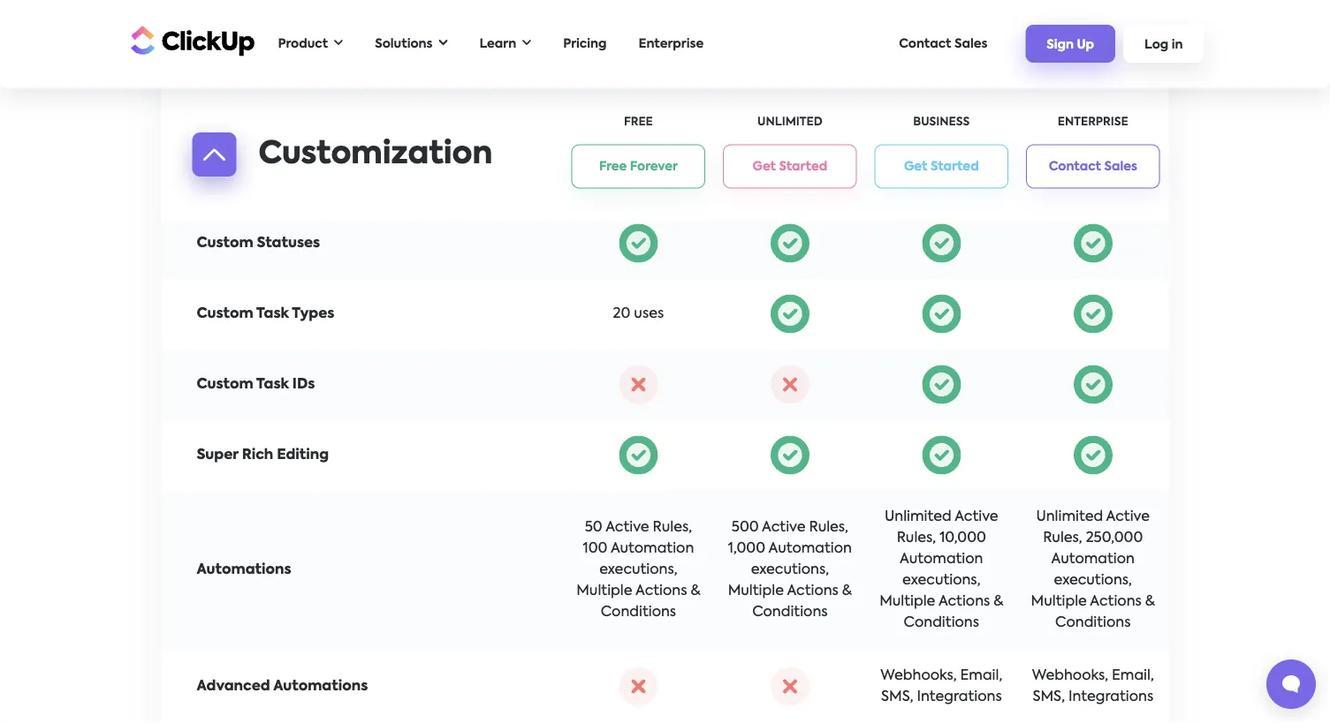 Task type: vqa. For each thing, say whether or not it's contained in the screenshot.


Task type: describe. For each thing, give the bounding box(es) containing it.
super
[[197, 449, 239, 463]]

get started button for unlimited
[[723, 145, 857, 189]]

custom for custom task ids
[[197, 378, 253, 392]]

solutions button
[[366, 26, 457, 62]]

types
[[292, 307, 335, 321]]

sales for the contact sales link at the right top of the page
[[955, 38, 988, 50]]

unlimited for unlimited
[[758, 117, 823, 128]]

enterprise inside enterprise link
[[639, 38, 704, 50]]

get started for unlimited
[[753, 160, 827, 173]]

customization
[[259, 139, 493, 170]]

free for free
[[624, 117, 653, 128]]

started for business
[[931, 160, 979, 173]]

active for 1,000
[[762, 521, 806, 535]]

custom statuses
[[197, 236, 320, 251]]

business
[[913, 117, 970, 128]]

10,000
[[940, 532, 986, 546]]

ids
[[292, 378, 315, 392]]

1 sms, from the left
[[881, 691, 914, 705]]

& for 500 active rules, 1,000 automation executions, multiple actions & conditions
[[842, 585, 852, 599]]

super rich editing
[[197, 449, 329, 463]]

actions for 50 active rules, 100 automation executions, multiple actions & conditions
[[636, 585, 687, 599]]

2 email, from the left
[[1112, 670, 1154, 684]]

automation for 1,000
[[769, 542, 852, 556]]

actions for unlimited active rules,  10,000 automation executions, multiple actions & conditions
[[939, 595, 990, 609]]

active for 100
[[606, 521, 649, 535]]

20
[[613, 307, 631, 321]]

rules, for unlimited active rules,  250,000 automation executions, multiple actions & conditions
[[1043, 532, 1083, 546]]

custom statuses link
[[197, 236, 320, 251]]

sign up
[[1047, 39, 1094, 51]]

sign up button
[[1026, 25, 1116, 63]]

16 features
[[1074, 25, 1135, 35]]

advanced
[[197, 680, 270, 694]]

unlimited for unlimited active rules,  250,000 automation executions, multiple actions & conditions
[[1036, 510, 1103, 525]]

contact sales link
[[890, 29, 997, 59]]

250,000
[[1086, 532, 1143, 546]]

pricing
[[563, 38, 607, 50]]

active for 10,000
[[955, 510, 998, 525]]

automation for 100
[[611, 542, 694, 556]]

clickup image
[[126, 24, 255, 57]]

learn button
[[471, 26, 540, 62]]

enterprise link
[[630, 29, 713, 59]]

rules, for unlimited active rules,  10,000 automation executions, multiple actions & conditions
[[897, 532, 936, 546]]

actions for unlimited active rules,  250,000 automation executions, multiple actions & conditions
[[1090, 595, 1142, 609]]

20 uses
[[613, 307, 664, 321]]

editing
[[277, 449, 329, 463]]

1,000
[[728, 542, 766, 556]]

16
[[1074, 25, 1084, 35]]

pricing link
[[554, 29, 616, 59]]

1 webhooks, from the left
[[881, 670, 957, 684]]

custom task ids
[[197, 378, 315, 392]]

conditions for 50 active rules, 100 automation executions, multiple actions & conditions
[[601, 606, 676, 620]]

statuses
[[257, 236, 320, 251]]

log in link
[[1124, 25, 1204, 63]]

2 sms, from the left
[[1033, 691, 1065, 705]]

unlimited for unlimited active rules,  10,000 automation executions, multiple actions & conditions
[[885, 510, 952, 525]]

custom for custom statuses
[[197, 236, 253, 251]]

get started button for business
[[875, 145, 1009, 189]]

views
[[250, 22, 307, 41]]

conditions for unlimited active rules,  250,000 automation executions, multiple actions & conditions
[[1055, 617, 1131, 631]]

executions, for 250,000
[[1054, 574, 1132, 588]]

features
[[1086, 25, 1135, 35]]

up
[[1077, 39, 1094, 51]]

500 active rules, 1,000 automation executions, multiple actions & conditions
[[728, 521, 852, 620]]

contact for the contact sales link at the right top of the page
[[899, 38, 952, 50]]

2 webhooks, from the left
[[1032, 670, 1109, 684]]



Task type: locate. For each thing, give the bounding box(es) containing it.
sales inside button
[[1104, 160, 1138, 173]]

2 get started from the left
[[904, 160, 979, 173]]

1 get from the left
[[753, 160, 776, 173]]

rules, left '250,000'
[[1043, 532, 1083, 546]]

actions inside the unlimited active rules,  250,000 automation executions, multiple actions & conditions
[[1090, 595, 1142, 609]]

1 vertical spatial automations
[[273, 680, 368, 694]]

conditions for unlimited active rules,  10,000 automation executions, multiple actions & conditions
[[904, 617, 979, 631]]

contact sales for the contact sales link at the right top of the page
[[899, 38, 988, 50]]

conditions down 10,000
[[904, 617, 979, 631]]

0 vertical spatial sales
[[955, 38, 988, 50]]

multiple inside 500 active rules, 1,000 automation executions, multiple actions & conditions
[[728, 585, 784, 599]]

integrations
[[917, 691, 1002, 705], [1069, 691, 1154, 705]]

automation
[[611, 542, 694, 556], [769, 542, 852, 556], [900, 553, 983, 567], [1051, 553, 1135, 567]]

1 horizontal spatial started
[[931, 160, 979, 173]]

automation for 10,000
[[900, 553, 983, 567]]

1 horizontal spatial webhooks,
[[1032, 670, 1109, 684]]

executions, down the 1,000
[[751, 564, 829, 578]]

sales
[[955, 38, 988, 50], [1104, 160, 1138, 173]]

1 horizontal spatial unlimited
[[885, 510, 952, 525]]

0 vertical spatial contact sales
[[899, 38, 988, 50]]

rules, left 500
[[653, 521, 692, 535]]

rules, for 500 active rules, 1,000 automation executions, multiple actions & conditions
[[809, 521, 849, 535]]

0 vertical spatial automations
[[197, 564, 291, 578]]

custom task types
[[197, 307, 335, 321]]

active right the 50
[[606, 521, 649, 535]]

1 custom from the top
[[197, 236, 253, 251]]

100
[[583, 542, 608, 556]]

executions, down 10,000
[[903, 574, 981, 588]]

0 horizontal spatial webhooks,  email, sms,  integrations
[[881, 670, 1003, 705]]

1 vertical spatial enterprise
[[1058, 117, 1129, 128]]

automations
[[197, 564, 291, 578], [273, 680, 368, 694]]

rules, for 50 active rules, 100 automation executions, multiple actions & conditions
[[653, 521, 692, 535]]

0 horizontal spatial webhooks,
[[881, 670, 957, 684]]

1 webhooks,  email, sms,  integrations from the left
[[881, 670, 1003, 705]]

50 active rules, 100 automation executions, multiple actions & conditions
[[577, 521, 701, 620]]

contact sales inside button
[[1049, 160, 1138, 173]]

1 vertical spatial free
[[599, 160, 627, 173]]

0 horizontal spatial get
[[753, 160, 776, 173]]

2 vertical spatial custom
[[197, 378, 253, 392]]

contact
[[899, 38, 952, 50], [1049, 160, 1101, 173]]

1 get started from the left
[[753, 160, 827, 173]]

enterprise right pricing
[[639, 38, 704, 50]]

product
[[278, 38, 328, 50]]

0 horizontal spatial unlimited
[[758, 117, 823, 128]]

unlimited active rules,  10,000 automation executions, multiple actions & conditions
[[880, 510, 1004, 631]]

executions, inside the unlimited active rules,  250,000 automation executions, multiple actions & conditions
[[1054, 574, 1132, 588]]

2 get from the left
[[904, 160, 928, 173]]

1 vertical spatial custom
[[197, 307, 253, 321]]

sign
[[1047, 39, 1074, 51]]

2 get started button from the left
[[875, 145, 1009, 189]]

forever
[[630, 160, 678, 173]]

custom left statuses
[[197, 236, 253, 251]]

0 horizontal spatial enterprise
[[639, 38, 704, 50]]

conditions for 500 active rules, 1,000 automation executions, multiple actions & conditions
[[752, 606, 828, 620]]

rules, inside 500 active rules, 1,000 automation executions, multiple actions & conditions
[[809, 521, 849, 535]]

task left types in the left of the page
[[256, 307, 289, 321]]

custom task ids link
[[197, 378, 315, 392]]

0 horizontal spatial get started button
[[723, 145, 857, 189]]

enterprise up contact sales button
[[1058, 117, 1129, 128]]

automation right 100
[[611, 542, 694, 556]]

1 horizontal spatial email,
[[1112, 670, 1154, 684]]

0 horizontal spatial sales
[[955, 38, 988, 50]]

uses
[[634, 307, 664, 321]]

& inside unlimited active rules,  10,000 automation executions, multiple actions & conditions
[[994, 595, 1004, 609]]

solutions
[[375, 38, 433, 50]]

multiple
[[577, 585, 632, 599], [728, 585, 784, 599], [880, 595, 936, 609], [1031, 595, 1087, 609]]

automation inside unlimited active rules,  10,000 automation executions, multiple actions & conditions
[[900, 553, 983, 567]]

2 task from the top
[[256, 378, 289, 392]]

super rich editing link
[[197, 449, 329, 463]]

active up '250,000'
[[1106, 510, 1150, 525]]

1 vertical spatial contact sales
[[1049, 160, 1138, 173]]

rules, right 500
[[809, 521, 849, 535]]

0 horizontal spatial email,
[[960, 670, 1003, 684]]

executions,
[[599, 564, 678, 578], [751, 564, 829, 578], [903, 574, 981, 588], [1054, 574, 1132, 588]]

automation inside 50 active rules, 100 automation executions, multiple actions & conditions
[[611, 542, 694, 556]]

1 task from the top
[[256, 307, 289, 321]]

active inside unlimited active rules,  10,000 automation executions, multiple actions & conditions
[[955, 510, 998, 525]]

get started
[[753, 160, 827, 173], [904, 160, 979, 173]]

advanced automations
[[197, 680, 368, 694]]

active inside 50 active rules, 100 automation executions, multiple actions & conditions
[[606, 521, 649, 535]]

get started for business
[[904, 160, 979, 173]]

0 horizontal spatial contact sales
[[899, 38, 988, 50]]

executions, inside unlimited active rules,  10,000 automation executions, multiple actions & conditions
[[903, 574, 981, 588]]

rules, inside unlimited active rules,  10,000 automation executions, multiple actions & conditions
[[897, 532, 936, 546]]

&
[[691, 585, 701, 599], [842, 585, 852, 599], [994, 595, 1004, 609], [1145, 595, 1155, 609]]

actions inside unlimited active rules,  10,000 automation executions, multiple actions & conditions
[[939, 595, 990, 609]]

custom
[[197, 236, 253, 251], [197, 307, 253, 321], [197, 378, 253, 392]]

& inside 50 active rules, 100 automation executions, multiple actions & conditions
[[691, 585, 701, 599]]

free forever
[[599, 160, 678, 173]]

1 vertical spatial contact
[[1049, 160, 1101, 173]]

executions, inside 50 active rules, 100 automation executions, multiple actions & conditions
[[599, 564, 678, 578]]

contact inside button
[[1049, 160, 1101, 173]]

contact sales
[[899, 38, 988, 50], [1049, 160, 1138, 173]]

free up free forever
[[624, 117, 653, 128]]

1 horizontal spatial sales
[[1104, 160, 1138, 173]]

1 get started button from the left
[[723, 145, 857, 189]]

executions, down 100
[[599, 564, 678, 578]]

webhooks,
[[881, 670, 957, 684], [1032, 670, 1109, 684]]

rules, inside 50 active rules, 100 automation executions, multiple actions & conditions
[[653, 521, 692, 535]]

& inside the unlimited active rules,  250,000 automation executions, multiple actions & conditions
[[1145, 595, 1155, 609]]

0 vertical spatial free
[[624, 117, 653, 128]]

automation inside the unlimited active rules,  250,000 automation executions, multiple actions & conditions
[[1051, 553, 1135, 567]]

log in
[[1145, 39, 1183, 51]]

1 horizontal spatial contact sales
[[1049, 160, 1138, 173]]

& for unlimited active rules,  250,000 automation executions, multiple actions & conditions
[[1145, 595, 1155, 609]]

0 horizontal spatial get started
[[753, 160, 827, 173]]

0 vertical spatial custom
[[197, 236, 253, 251]]

custom up custom task ids link
[[197, 307, 253, 321]]

multiple inside 50 active rules, 100 automation executions, multiple actions & conditions
[[577, 585, 632, 599]]

active inside the unlimited active rules,  250,000 automation executions, multiple actions & conditions
[[1106, 510, 1150, 525]]

automation down 10,000
[[900, 553, 983, 567]]

1 horizontal spatial integrations
[[1069, 691, 1154, 705]]

2 started from the left
[[931, 160, 979, 173]]

free
[[624, 117, 653, 128], [599, 160, 627, 173]]

500
[[732, 521, 759, 535]]

conditions inside unlimited active rules,  10,000 automation executions, multiple actions & conditions
[[904, 617, 979, 631]]

task for types
[[256, 307, 289, 321]]

unlimited active rules,  250,000 automation executions, multiple actions & conditions
[[1031, 510, 1155, 631]]

active for 250,000
[[1106, 510, 1150, 525]]

2 horizontal spatial unlimited
[[1036, 510, 1103, 525]]

0 horizontal spatial started
[[779, 160, 827, 173]]

custom task types link
[[197, 307, 335, 321]]

get for business
[[904, 160, 928, 173]]

in
[[1172, 39, 1183, 51]]

1 horizontal spatial get started
[[904, 160, 979, 173]]

log
[[1145, 39, 1169, 51]]

email,
[[960, 670, 1003, 684], [1112, 670, 1154, 684]]

multiple inside unlimited active rules,  10,000 automation executions, multiple actions & conditions
[[880, 595, 936, 609]]

unlimited
[[758, 117, 823, 128], [885, 510, 952, 525], [1036, 510, 1103, 525]]

1 started from the left
[[779, 160, 827, 173]]

product button
[[269, 26, 352, 62]]

conditions inside the unlimited active rules,  250,000 automation executions, multiple actions & conditions
[[1055, 617, 1131, 631]]

1 horizontal spatial get
[[904, 160, 928, 173]]

conditions down 100
[[601, 606, 676, 620]]

1 vertical spatial sales
[[1104, 160, 1138, 173]]

0 horizontal spatial contact
[[899, 38, 952, 50]]

automation right the 1,000
[[769, 542, 852, 556]]

2 webhooks,  email, sms,  integrations from the left
[[1032, 670, 1154, 705]]

executions, for 1,000
[[751, 564, 829, 578]]

advanced automations link
[[197, 680, 368, 694]]

executions, inside 500 active rules, 1,000 automation executions, multiple actions & conditions
[[751, 564, 829, 578]]

1 horizontal spatial contact
[[1049, 160, 1101, 173]]

task left ids on the bottom of page
[[256, 378, 289, 392]]

rich
[[242, 449, 273, 463]]

executions, down '250,000'
[[1054, 574, 1132, 588]]

automation for 250,000
[[1051, 553, 1135, 567]]

contact sales button
[[1026, 145, 1160, 189]]

sms,
[[881, 691, 914, 705], [1033, 691, 1065, 705]]

0 vertical spatial enterprise
[[639, 38, 704, 50]]

multiple for 50 active rules, 100 automation executions, multiple actions & conditions
[[577, 585, 632, 599]]

get started button
[[723, 145, 857, 189], [875, 145, 1009, 189]]

started
[[779, 160, 827, 173], [931, 160, 979, 173]]

unlimited inside unlimited active rules,  10,000 automation executions, multiple actions & conditions
[[885, 510, 952, 525]]

multiple for 500 active rules, 1,000 automation executions, multiple actions & conditions
[[728, 585, 784, 599]]

& for unlimited active rules,  10,000 automation executions, multiple actions & conditions
[[994, 595, 1004, 609]]

1 integrations from the left
[[917, 691, 1002, 705]]

1 vertical spatial task
[[256, 378, 289, 392]]

conditions inside 500 active rules, 1,000 automation executions, multiple actions & conditions
[[752, 606, 828, 620]]

rules, left 10,000
[[897, 532, 936, 546]]

rules, inside the unlimited active rules,  250,000 automation executions, multiple actions & conditions
[[1043, 532, 1083, 546]]

1 horizontal spatial get started button
[[875, 145, 1009, 189]]

executions, for 10,000
[[903, 574, 981, 588]]

actions
[[636, 585, 687, 599], [787, 585, 839, 599], [939, 595, 990, 609], [1090, 595, 1142, 609]]

unlimited inside the unlimited active rules,  250,000 automation executions, multiple actions & conditions
[[1036, 510, 1103, 525]]

3 custom from the top
[[197, 378, 253, 392]]

multiple for unlimited active rules,  250,000 automation executions, multiple actions & conditions
[[1031, 595, 1087, 609]]

automation down '250,000'
[[1051, 553, 1135, 567]]

& for 50 active rules, 100 automation executions, multiple actions & conditions
[[691, 585, 701, 599]]

contact for contact sales button
[[1049, 160, 1101, 173]]

enterprise
[[639, 38, 704, 50], [1058, 117, 1129, 128]]

1 horizontal spatial webhooks,  email, sms,  integrations
[[1032, 670, 1154, 705]]

learn
[[480, 38, 516, 50]]

actions inside 500 active rules, 1,000 automation executions, multiple actions & conditions
[[787, 585, 839, 599]]

1 email, from the left
[[960, 670, 1003, 684]]

active up 10,000
[[955, 510, 998, 525]]

rules,
[[653, 521, 692, 535], [809, 521, 849, 535], [897, 532, 936, 546], [1043, 532, 1083, 546]]

active
[[955, 510, 998, 525], [1106, 510, 1150, 525], [606, 521, 649, 535], [762, 521, 806, 535]]

0 horizontal spatial sms,
[[881, 691, 914, 705]]

actions inside 50 active rules, 100 automation executions, multiple actions & conditions
[[636, 585, 687, 599]]

0 vertical spatial contact
[[899, 38, 952, 50]]

custom up super
[[197, 378, 253, 392]]

conditions inside 50 active rules, 100 automation executions, multiple actions & conditions
[[601, 606, 676, 620]]

task
[[256, 307, 289, 321], [256, 378, 289, 392]]

task for ids
[[256, 378, 289, 392]]

active inside 500 active rules, 1,000 automation executions, multiple actions & conditions
[[762, 521, 806, 535]]

0 horizontal spatial integrations
[[917, 691, 1002, 705]]

& inside 500 active rules, 1,000 automation executions, multiple actions & conditions
[[842, 585, 852, 599]]

started for unlimited
[[779, 160, 827, 173]]

2 integrations from the left
[[1069, 691, 1154, 705]]

webhooks,  email, sms,  integrations
[[881, 670, 1003, 705], [1032, 670, 1154, 705]]

automation inside 500 active rules, 1,000 automation executions, multiple actions & conditions
[[769, 542, 852, 556]]

conditions down the 1,000
[[752, 606, 828, 620]]

executions, for 100
[[599, 564, 678, 578]]

get for unlimited
[[753, 160, 776, 173]]

get
[[753, 160, 776, 173], [904, 160, 928, 173]]

free for free forever
[[599, 160, 627, 173]]

2 custom from the top
[[197, 307, 253, 321]]

sales for contact sales button
[[1104, 160, 1138, 173]]

conditions
[[601, 606, 676, 620], [752, 606, 828, 620], [904, 617, 979, 631], [1055, 617, 1131, 631]]

conditions down '250,000'
[[1055, 617, 1131, 631]]

1 horizontal spatial sms,
[[1033, 691, 1065, 705]]

contact sales for contact sales button
[[1049, 160, 1138, 173]]

multiple inside the unlimited active rules,  250,000 automation executions, multiple actions & conditions
[[1031, 595, 1087, 609]]

free left forever
[[599, 160, 627, 173]]

custom for custom task types
[[197, 307, 253, 321]]

1 horizontal spatial enterprise
[[1058, 117, 1129, 128]]

free forever button
[[572, 145, 705, 189]]

50
[[585, 521, 603, 535]]

automations link
[[197, 564, 291, 578]]

actions for 500 active rules, 1,000 automation executions, multiple actions & conditions
[[787, 585, 839, 599]]

multiple for unlimited active rules,  10,000 automation executions, multiple actions & conditions
[[880, 595, 936, 609]]

0 vertical spatial task
[[256, 307, 289, 321]]

free inside free forever button
[[599, 160, 627, 173]]

active right 500
[[762, 521, 806, 535]]



